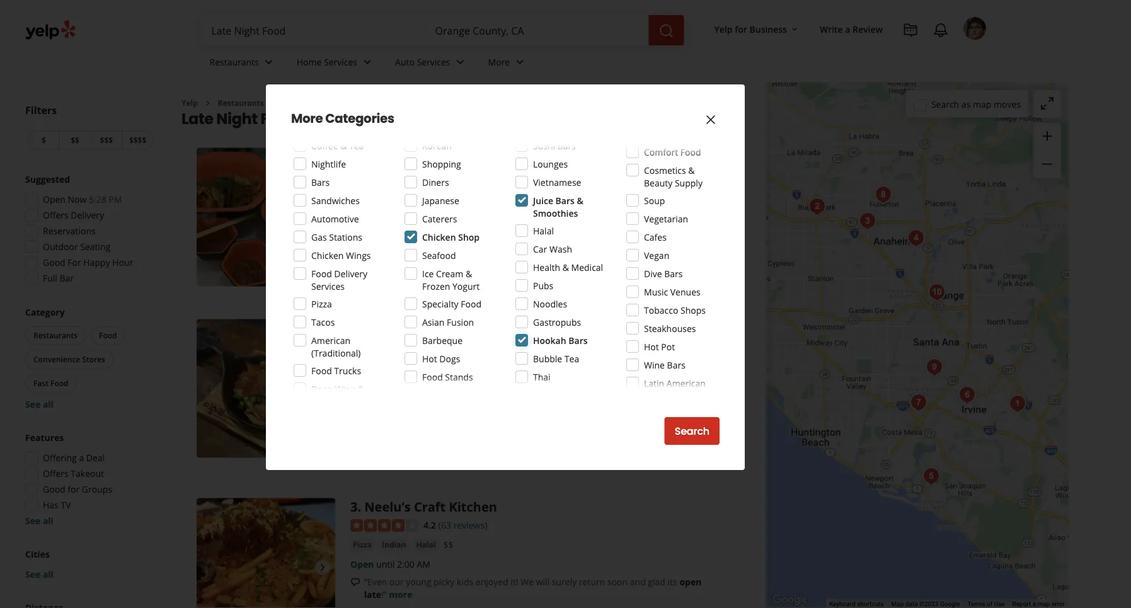 Task type: locate. For each thing, give the bounding box(es) containing it.
24 chevron down v2 image inside more link
[[513, 54, 528, 70]]

the right on
[[608, 417, 622, 429]]

0 horizontal spatial night
[[516, 225, 537, 237]]

yelp
[[714, 23, 733, 35], [182, 98, 198, 108]]

neelu's craft kitchen image
[[855, 209, 880, 234], [197, 498, 335, 608]]

shortcuts
[[857, 600, 884, 608]]

night down vegetarian
[[649, 225, 672, 237]]

1 horizontal spatial takeout
[[445, 262, 475, 273]]

1 vertical spatial more
[[291, 110, 323, 127]]

all down the fast food button
[[43, 398, 54, 410]]

open until 2:00 am
[[350, 208, 430, 220], [350, 558, 430, 570]]

trucks
[[334, 365, 361, 377]]

restaurants link right 16 chevron right v2 image on the top left of the page
[[218, 98, 264, 108]]

2 vertical spatial see
[[25, 569, 40, 580]]

2 vertical spatial see all
[[25, 569, 54, 580]]

1 vertical spatial yelp
[[182, 98, 198, 108]]

0 vertical spatial takeout
[[445, 262, 475, 273]]

open down 'suggested'
[[43, 193, 66, 205]]

2 until from the top
[[376, 379, 395, 391]]

pizza up tacos
[[311, 298, 332, 310]]

2 next image from the top
[[315, 381, 330, 396]]

the left 'time'
[[418, 225, 432, 237]]

our
[[389, 576, 404, 588]]

hot pot up wine bars on the right of the page
[[644, 341, 675, 353]]

1 24 chevron down v2 image from the left
[[261, 54, 277, 70]]

yelp for business
[[714, 23, 787, 35]]

come
[[381, 225, 404, 237]]

3 previous image from the top
[[202, 560, 217, 575]]

next image
[[315, 210, 330, 225], [315, 381, 330, 396]]

cream
[[436, 268, 463, 280]]

. left neelu's
[[358, 498, 361, 516]]

convenience stores button
[[25, 350, 113, 369]]

see all
[[25, 398, 54, 410], [25, 515, 54, 527], [25, 569, 54, 580]]

24 chevron down v2 image
[[261, 54, 277, 70], [360, 54, 375, 70], [453, 54, 468, 70], [513, 54, 528, 70]]

0 horizontal spatial tea
[[349, 140, 364, 152]]

car wash
[[533, 243, 572, 255]]

bars for wine bars
[[667, 359, 686, 371]]

4.2 link
[[424, 518, 436, 531]]

0 horizontal spatial search
[[675, 424, 710, 438]]

0 vertical spatial noodles
[[431, 189, 462, 199]]

late down the "even
[[364, 588, 381, 600]]

full bar
[[43, 272, 74, 284]]

2 see from the top
[[25, 515, 40, 527]]

report
[[1013, 600, 1031, 608]]

16 speech v2 image left the "even
[[350, 577, 361, 587]]

open for "we come all the time  good spot late night if you're craving good
[[350, 208, 374, 220]]

more down 'time'
[[417, 238, 440, 250]]

of left use
[[987, 600, 993, 608]]

tea down hookah bars
[[565, 353, 579, 365]]

©2023
[[920, 600, 939, 608]]

features
[[25, 432, 64, 444]]

a for write
[[845, 23, 851, 35]]

2 good from the top
[[43, 483, 65, 495]]

services inside the food delivery services
[[311, 280, 345, 292]]

(traditional)
[[311, 347, 361, 359]]

group containing features
[[21, 431, 156, 527]]

1 horizontal spatial noodles
[[533, 298, 567, 310]]

gas stations
[[311, 231, 362, 243]]

0 horizontal spatial wine
[[335, 383, 356, 395]]

orimori japanese kitchen image
[[922, 355, 947, 380]]

until up the "even
[[376, 558, 395, 570]]

0 horizontal spatial late
[[364, 588, 381, 600]]

see down fast
[[25, 398, 40, 410]]

good up has tv
[[43, 483, 65, 495]]

halal inside more categories dialog
[[533, 225, 554, 237]]

2 vertical spatial slideshow element
[[197, 498, 335, 608]]

2:00 for zhangliang
[[397, 208, 415, 220]]

restaurants link up 16 chevron right v2 image on the top left of the page
[[199, 45, 287, 82]]

services down chicken wings
[[311, 280, 345, 292]]

noodles up gastropubs at the bottom of the page
[[533, 298, 567, 310]]

for inside yelp for business button
[[735, 23, 747, 35]]

0 vertical spatial search
[[931, 98, 959, 110]]

fast
[[33, 378, 48, 389]]

(929 reviews)
[[439, 340, 492, 352]]

offers for offers takeout
[[43, 468, 68, 480]]

more link for neelu's
[[389, 588, 412, 600]]

good right craving
[[606, 225, 627, 237]]

1 16 speech v2 image from the top
[[350, 227, 361, 237]]

barbeque
[[422, 334, 463, 346]]

hot pot down 4.3 star rating image
[[393, 189, 421, 199]]

0 vertical spatial wine
[[644, 359, 665, 371]]

1 vertical spatial for
[[68, 483, 80, 495]]

wine down trucks
[[335, 383, 356, 395]]

as
[[962, 98, 971, 110]]

delivery inside the food delivery services
[[334, 268, 368, 280]]

2 night from the left
[[649, 225, 672, 237]]

halal
[[533, 225, 554, 237], [416, 539, 436, 550]]

more
[[488, 56, 510, 68], [291, 110, 323, 127]]

offered
[[563, 417, 593, 429]]

hot pot
[[393, 189, 421, 199], [644, 341, 675, 353]]

0 vertical spatial slideshow element
[[197, 148, 335, 286]]

16 chevron down v2 image
[[790, 24, 800, 34]]

takeout inside group
[[71, 468, 104, 480]]

bars up music venues
[[664, 268, 683, 280]]

open now 5:28 pm
[[43, 193, 122, 205]]

previous image
[[202, 210, 217, 225], [202, 381, 217, 396], [202, 560, 217, 575]]

2 vertical spatial restaurants
[[33, 330, 78, 341]]

wash
[[550, 243, 572, 255]]

bars inside 'juice bars & smoothies'
[[556, 194, 575, 206]]

outdoor for outdoor seating
[[43, 241, 78, 253]]

24 chevron down v2 image inside home services link
[[360, 54, 375, 70]]

open until 2:00 am up our
[[350, 558, 430, 570]]

am down japanese
[[417, 208, 430, 220]]

a inside group
[[79, 452, 84, 464]]

0 vertical spatial halal
[[533, 225, 554, 237]]

24 chevron down v2 image for restaurants
[[261, 54, 277, 70]]

1 vertical spatial offers
[[43, 468, 68, 480]]

american down wine bars on the right of the page
[[667, 377, 706, 389]]

korean up shopping
[[422, 140, 452, 152]]

4.3 star rating image
[[350, 169, 419, 182]]

2 . from the top
[[358, 498, 361, 516]]

1 horizontal spatial more
[[488, 56, 510, 68]]

1 2:00 from the top
[[397, 208, 415, 220]]

night
[[216, 108, 258, 129]]

1 vertical spatial see
[[25, 515, 40, 527]]

0 vertical spatial .
[[358, 148, 361, 165]]

"we
[[364, 225, 379, 237]]

takeout up yogurt
[[445, 262, 475, 273]]

& inside 'juice bars & smoothies'
[[577, 194, 584, 206]]

open until 2:00 am up come
[[350, 208, 430, 220]]

reviews) for kitchen
[[454, 519, 487, 531]]

food inside button
[[99, 330, 117, 341]]

review
[[853, 23, 883, 35]]

1 am from the top
[[417, 208, 430, 220]]

will
[[536, 576, 550, 588]]

0 vertical spatial delivery
[[71, 209, 104, 221]]

outdoor down wings
[[363, 262, 394, 273]]

24 chevron down v2 image inside auto services link
[[453, 54, 468, 70]]

0 vertical spatial korean
[[422, 140, 452, 152]]

0 vertical spatial previous image
[[202, 210, 217, 225]]

1 vertical spatial pizza
[[353, 539, 372, 550]]

bars
[[558, 140, 576, 152], [311, 176, 330, 188], [556, 194, 575, 206], [664, 268, 683, 280], [569, 334, 588, 346], [667, 359, 686, 371]]

3 until from the top
[[376, 558, 395, 570]]

16 speech v2 image for 1
[[350, 227, 361, 237]]

1 vertical spatial more link
[[389, 588, 412, 600]]

reviews) down kitchen
[[454, 519, 487, 531]]

3 see from the top
[[25, 569, 40, 580]]

health & medical
[[533, 261, 603, 273]]

2 vertical spatial reviews)
[[454, 519, 487, 531]]

yelp for yelp link
[[182, 98, 198, 108]]

map left error
[[1038, 600, 1050, 608]]

2 offers from the top
[[43, 468, 68, 480]]

food up stores
[[99, 330, 117, 341]]

see up cities
[[25, 515, 40, 527]]

late right spot
[[498, 225, 513, 237]]

outdoor seating
[[43, 241, 111, 253]]

24 chevron down v2 image for auto services
[[453, 54, 468, 70]]

16 speech v2 image for 3
[[350, 577, 361, 587]]

2 good from the left
[[606, 225, 627, 237]]

juice
[[533, 194, 553, 206]]

late inside open late
[[364, 588, 381, 600]]

0 horizontal spatial yelp
[[182, 98, 198, 108]]

services right "auto"
[[417, 56, 450, 68]]

tea down categories
[[349, 140, 364, 152]]

2 vertical spatial a
[[1033, 600, 1036, 608]]

1 horizontal spatial late
[[498, 225, 513, 237]]

good for happy hour
[[43, 257, 133, 268]]

more link
[[478, 45, 538, 82]]

0 vertical spatial next image
[[315, 210, 330, 225]]

see down cities
[[25, 569, 40, 580]]

0 vertical spatial restaurants link
[[199, 45, 287, 82]]

outdoor
[[43, 241, 78, 253], [363, 262, 394, 273]]

yelp for business button
[[709, 18, 805, 40]]

halal up car
[[533, 225, 554, 237]]

more inside business categories element
[[488, 56, 510, 68]]

business categories element
[[199, 45, 986, 82]]

pot inside more categories dialog
[[661, 341, 675, 353]]

0 vertical spatial open until 2:00 am
[[350, 208, 430, 220]]

2 slideshow element from the top
[[197, 319, 335, 458]]

0 horizontal spatial good
[[455, 225, 476, 237]]

services
[[324, 56, 357, 68], [417, 56, 450, 68], [311, 280, 345, 292]]

search inside button
[[675, 424, 710, 438]]

food right comfort
[[681, 146, 701, 158]]

a left deal
[[79, 452, 84, 464]]

1 vertical spatial noodles
[[533, 298, 567, 310]]

4.3
[[424, 169, 436, 181]]

am up young
[[417, 558, 430, 570]]

0 horizontal spatial takeout
[[71, 468, 104, 480]]

1 horizontal spatial american
[[667, 377, 706, 389]]

a inside write a review link
[[845, 23, 851, 35]]

until
[[376, 208, 395, 220], [376, 379, 395, 391], [376, 558, 395, 570]]

3 see all button from the top
[[25, 569, 54, 580]]

2:00 up our
[[397, 558, 415, 570]]

1 see all from the top
[[25, 398, 54, 410]]

2 vertical spatial until
[[376, 558, 395, 570]]

1 vertical spatial tea
[[565, 353, 579, 365]]

until for neelu's
[[376, 558, 395, 570]]

search left as
[[931, 98, 959, 110]]

food
[[674, 225, 694, 237]]

2 24 chevron down v2 image from the left
[[360, 54, 375, 70]]

map for error
[[1038, 600, 1050, 608]]

0 horizontal spatial outdoor
[[43, 241, 78, 253]]

time
[[434, 225, 452, 237]]

comforting
[[488, 417, 533, 429]]

reviews) down malatang
[[454, 169, 487, 181]]

& up yogurt
[[466, 268, 472, 280]]

restaurants inside business categories element
[[210, 56, 259, 68]]

0 horizontal spatial american
[[311, 334, 350, 346]]

$$ inside button
[[71, 135, 79, 145]]

3 24 chevron down v2 image from the left
[[453, 54, 468, 70]]

see all button down fast
[[25, 398, 54, 410]]

. for 1
[[358, 148, 361, 165]]

1 vertical spatial reviews)
[[459, 340, 492, 352]]

they
[[672, 417, 690, 429]]

korean
[[422, 140, 452, 152], [353, 360, 380, 371]]

0 horizontal spatial pizza
[[311, 298, 332, 310]]

0 horizontal spatial neelu's craft kitchen image
[[197, 498, 335, 608]]

0 vertical spatial reviews)
[[454, 169, 487, 181]]

yelp left 16 chevron right v2 image on the top left of the page
[[182, 98, 198, 108]]

1 horizontal spatial good
[[606, 225, 627, 237]]

1 vertical spatial restaurants link
[[218, 98, 264, 108]]

american up the (traditional)
[[311, 334, 350, 346]]

0 vertical spatial 16 speech v2 image
[[350, 227, 361, 237]]

& down trucks
[[358, 383, 365, 395]]

search right plus
[[675, 424, 710, 438]]

more inside dialog
[[291, 110, 323, 127]]

1 horizontal spatial for
[[735, 23, 747, 35]]

None search field
[[201, 15, 687, 45]]

0 vertical spatial good
[[43, 257, 65, 268]]

notifications image
[[933, 23, 949, 38]]

1 until from the top
[[376, 208, 395, 220]]

seoul eats image
[[871, 182, 896, 207]]

2 see all button from the top
[[25, 515, 54, 527]]

map
[[892, 600, 904, 608]]

0 vertical spatial pot
[[409, 189, 421, 199]]

zhangliang malatang - irvine image
[[197, 148, 335, 286], [1005, 391, 1030, 417]]

all
[[406, 225, 416, 237], [43, 398, 54, 410], [43, 515, 54, 527], [43, 569, 54, 580]]

group containing category
[[23, 306, 156, 411]]

auto
[[395, 56, 415, 68]]

0 vertical spatial until
[[376, 208, 395, 220]]

bars up the smoothies
[[556, 194, 575, 206]]

home services link
[[287, 45, 385, 82]]

see all button
[[25, 398, 54, 410], [25, 515, 54, 527], [25, 569, 54, 580]]

seafood
[[422, 249, 456, 261]]

irvine
[[507, 148, 544, 165]]

see all down cities
[[25, 569, 54, 580]]

3 slideshow element from the top
[[197, 498, 335, 608]]

restaurants right 16 chevron right v2 image on the top left of the page
[[218, 98, 264, 108]]

1 vertical spatial open until 2:00 am
[[350, 558, 430, 570]]

group
[[1034, 123, 1061, 178], [21, 173, 156, 288], [23, 306, 156, 411], [21, 431, 156, 527], [25, 548, 156, 581]]

1 see all button from the top
[[25, 398, 54, 410]]

1 offers from the top
[[43, 209, 68, 221]]

& up the smoothies
[[577, 194, 584, 206]]

1 horizontal spatial night
[[649, 225, 672, 237]]

2 see all from the top
[[25, 515, 54, 527]]

1 horizontal spatial yelp
[[714, 23, 733, 35]]

next image for open until 2:00 am
[[315, 210, 330, 225]]

1 vertical spatial see all button
[[25, 515, 54, 527]]

noodles inside more categories dialog
[[533, 298, 567, 310]]

0 vertical spatial pubs
[[533, 280, 554, 292]]

see all for category
[[25, 398, 54, 410]]

1 vertical spatial halal
[[416, 539, 436, 550]]

restaurants up convenience
[[33, 330, 78, 341]]

0 horizontal spatial map
[[973, 98, 992, 110]]

1 good from the top
[[43, 257, 65, 268]]

2 open until 2:00 am from the top
[[350, 558, 430, 570]]

for down "offers takeout"
[[68, 483, 80, 495]]

open for "even our young picky kids enjoyed it! we will surely return soon and glad its
[[350, 558, 374, 570]]

am for neelu's
[[417, 558, 430, 570]]

services right home
[[324, 56, 357, 68]]

pubs inside button
[[390, 360, 408, 371]]

3 see all from the top
[[25, 569, 54, 580]]

hot pot button
[[390, 188, 424, 200]]

0 horizontal spatial more
[[291, 110, 323, 127]]

pubs inside more categories dialog
[[533, 280, 554, 292]]

night left the 'if'
[[516, 225, 537, 237]]

bubble tea
[[533, 353, 579, 365]]

filters
[[25, 103, 57, 117]]

restaurants up 16 chevron right v2 image on the top left of the page
[[210, 56, 259, 68]]

4 24 chevron down v2 image from the left
[[513, 54, 528, 70]]

bars right sushi
[[558, 140, 576, 152]]

see all down fast
[[25, 398, 54, 410]]

& left 1
[[340, 140, 347, 152]]

tea
[[349, 140, 364, 152], [565, 353, 579, 365]]

noodles inside noodles "button"
[[431, 189, 462, 199]]

pubs up open until midnight
[[390, 360, 408, 371]]

2 vertical spatial previous image
[[202, 560, 217, 575]]

open until 2:00 am for zhangliang
[[350, 208, 430, 220]]

american inside "american (traditional)"
[[311, 334, 350, 346]]

1 vertical spatial 2:00
[[397, 558, 415, 570]]

chicken for chicken wings
[[311, 249, 344, 261]]

0 vertical spatial map
[[973, 98, 992, 110]]

slideshow element
[[197, 148, 335, 286], [197, 319, 335, 458], [197, 498, 335, 608]]

0 horizontal spatial more
[[389, 588, 412, 600]]

am
[[417, 208, 430, 220], [417, 558, 430, 570]]

outdoor inside group
[[43, 241, 78, 253]]

food down hot dogs
[[422, 371, 443, 383]]

1 horizontal spatial map
[[1038, 600, 1050, 608]]

& up supply in the right of the page
[[688, 164, 695, 176]]

group containing suggested
[[21, 173, 156, 288]]

food right fast
[[50, 378, 68, 389]]

a for offering
[[79, 452, 84, 464]]

google image
[[770, 592, 811, 608]]

we
[[521, 576, 534, 588]]

burgers
[[311, 121, 344, 133]]

1 vertical spatial zhangliang malatang - irvine image
[[1005, 391, 1030, 417]]

0 vertical spatial $$
[[71, 135, 79, 145]]

(929
[[439, 340, 456, 352]]

delivery down wings
[[334, 268, 368, 280]]

for left business in the top right of the page
[[735, 23, 747, 35]]

16 speech v2 image
[[350, 227, 361, 237], [350, 577, 361, 587]]

write a review
[[820, 23, 883, 35]]

0 horizontal spatial a
[[79, 452, 84, 464]]

1 previous image from the top
[[202, 210, 217, 225]]

vegan
[[644, 249, 670, 261]]

neelu's craft kitchen link
[[364, 498, 497, 516]]

yelp for yelp for business
[[714, 23, 733, 35]]

0 vertical spatial more
[[488, 56, 510, 68]]

nguyen's kitchen image
[[925, 280, 950, 305]]

0 vertical spatial offers
[[43, 209, 68, 221]]

delivery inside group
[[71, 209, 104, 221]]

1 vertical spatial search
[[675, 424, 710, 438]]

bars for sushi bars
[[558, 140, 576, 152]]

pot inside button
[[409, 189, 421, 199]]

1 vertical spatial pot
[[661, 341, 675, 353]]

all up the good..."
[[406, 225, 416, 237]]

4.3 link
[[424, 167, 436, 181]]

1 horizontal spatial $$
[[443, 539, 453, 551]]

4.2 star rating image
[[350, 519, 419, 532]]

korean down "4.6 star rating" image
[[353, 360, 380, 371]]

1 horizontal spatial pubs
[[533, 280, 554, 292]]

close image
[[703, 112, 719, 127]]

bar
[[60, 272, 74, 284]]

more link down 'time'
[[417, 238, 440, 250]]

open up "we
[[350, 208, 374, 220]]

2 16 speech v2 image from the top
[[350, 577, 361, 587]]

0 horizontal spatial delivery
[[71, 209, 104, 221]]

1 vertical spatial of
[[987, 600, 993, 608]]

1 horizontal spatial neelu's craft kitchen image
[[855, 209, 880, 234]]

0 horizontal spatial the
[[418, 225, 432, 237]]

1 vertical spatial until
[[376, 379, 395, 391]]

business
[[750, 23, 787, 35]]

reviews) for -
[[454, 169, 487, 181]]

1 horizontal spatial chicken
[[422, 231, 456, 243]]

chicken
[[422, 231, 456, 243], [311, 249, 344, 261]]

chicken up seafood
[[422, 231, 456, 243]]

& inside beer, wine & spirits
[[358, 383, 365, 395]]

a right report at the bottom right of the page
[[1033, 600, 1036, 608]]

hot pot inside more categories dialog
[[644, 341, 675, 353]]

chicken down gas at the left
[[311, 249, 344, 261]]

restaurants inside restaurants button
[[33, 330, 78, 341]]

cosmetics & beauty supply
[[644, 164, 703, 189]]

frozen
[[422, 280, 450, 292]]

zoom out image
[[1040, 157, 1055, 172]]

24 chevron down v2 image for more
[[513, 54, 528, 70]]

chinese
[[353, 189, 383, 199]]

2 am from the top
[[417, 558, 430, 570]]

of right variety
[[478, 417, 486, 429]]

a right the write
[[845, 23, 851, 35]]

0 horizontal spatial pubs
[[390, 360, 408, 371]]

1 next image from the top
[[315, 210, 330, 225]]

16 checkmark v2 image
[[433, 262, 443, 272]]

0 horizontal spatial korean
[[353, 360, 380, 371]]

more down our
[[389, 588, 412, 600]]

open until midnight
[[350, 379, 434, 391]]

hot down 4.3 star rating image
[[393, 189, 407, 199]]

0 horizontal spatial for
[[68, 483, 80, 495]]

0 vertical spatial see
[[25, 398, 40, 410]]

yelp inside button
[[714, 23, 733, 35]]

wine up latin
[[644, 359, 665, 371]]

0 vertical spatial am
[[417, 208, 430, 220]]

yelp left business in the top right of the page
[[714, 23, 733, 35]]

korean inside more categories dialog
[[422, 140, 452, 152]]

slideshow element for 1
[[197, 148, 335, 286]]

more link down our
[[389, 588, 412, 600]]

good
[[455, 225, 476, 237], [606, 225, 627, 237]]

1 horizontal spatial hot pot
[[644, 341, 675, 353]]

1 slideshow element from the top
[[197, 148, 335, 286]]

groups
[[82, 483, 112, 495]]

0 horizontal spatial pot
[[409, 189, 421, 199]]

noodles button
[[429, 188, 465, 200]]

sushi
[[533, 140, 555, 152]]

good for good for groups
[[43, 483, 65, 495]]

until up come
[[376, 208, 395, 220]]

1 vertical spatial wine
[[335, 383, 356, 395]]

2 horizontal spatial a
[[1033, 600, 1036, 608]]

ice
[[422, 268, 434, 280]]

next image up gas at the left
[[315, 210, 330, 225]]

1 see from the top
[[25, 398, 40, 410]]

. for 3
[[358, 498, 361, 516]]

1 . from the top
[[358, 148, 361, 165]]

0 vertical spatial neelu's craft kitchen image
[[855, 209, 880, 234]]

2 2:00 from the top
[[397, 558, 415, 570]]

hot down 4.6
[[422, 353, 437, 365]]

pubs
[[533, 280, 554, 292], [390, 360, 408, 371]]

2 previous image from the top
[[202, 381, 217, 396]]

see all button down has
[[25, 515, 54, 527]]

1 open until 2:00 am from the top
[[350, 208, 430, 220]]

good up full
[[43, 257, 65, 268]]

search image
[[659, 23, 674, 39]]

delivery for offers delivery
[[71, 209, 104, 221]]

. up 4.3 star rating image
[[358, 148, 361, 165]]

16 chevron right v2 image
[[203, 98, 213, 108]]

kitchen
[[449, 498, 497, 516]]

$$ left $$$ "button"
[[71, 135, 79, 145]]

tacos los cholos - anaheim image
[[904, 226, 929, 251]]

map right as
[[973, 98, 992, 110]]

noodles down diners
[[431, 189, 462, 199]]

1 vertical spatial map
[[1038, 600, 1050, 608]]

korean button
[[350, 359, 383, 372]]

$$ down (63 on the bottom left
[[443, 539, 453, 551]]

1 vertical spatial 16 speech v2 image
[[350, 577, 361, 587]]



Task type: describe. For each thing, give the bounding box(es) containing it.
open down korean "button"
[[350, 379, 374, 391]]

see for category
[[25, 398, 40, 410]]

ice cream & frozen yogurt
[[422, 268, 480, 292]]

tobacco shops
[[644, 304, 706, 316]]

1 horizontal spatial tea
[[565, 353, 579, 365]]

food inside button
[[50, 378, 68, 389]]

and
[[630, 576, 646, 588]]

japanese
[[422, 194, 459, 206]]

4.6 link
[[424, 339, 436, 352]]

terms of use
[[968, 600, 1005, 608]]

group containing cities
[[25, 548, 156, 581]]

outdoor for outdoor seating
[[363, 262, 394, 273]]

$
[[42, 135, 46, 145]]

1 vertical spatial american
[[667, 377, 706, 389]]

more link for zhangliang
[[417, 238, 440, 250]]

seating
[[80, 241, 111, 253]]

1 good from the left
[[455, 225, 476, 237]]

"i
[[364, 417, 370, 429]]

outdoor seating
[[363, 262, 422, 273]]

slideshow element for 3
[[197, 498, 335, 608]]

sushi bars
[[533, 140, 576, 152]]

map data ©2023 google
[[892, 600, 960, 608]]

keyboard shortcuts
[[829, 600, 884, 608]]

dive bars
[[644, 268, 683, 280]]

offering a deal
[[43, 452, 105, 464]]

neelu's craft kitchen image inside map region
[[855, 209, 880, 234]]

4.6 star rating image
[[350, 340, 419, 353]]

bcd tofu house image
[[955, 383, 980, 408]]

2:00 for neelu's
[[397, 558, 415, 570]]

hot pot link
[[390, 188, 424, 200]]

dive
[[644, 268, 662, 280]]

map for moves
[[973, 98, 992, 110]]

indian
[[382, 539, 406, 550]]

categories
[[325, 110, 394, 127]]

auto services
[[395, 56, 450, 68]]

next image for open until midnight
[[315, 381, 330, 396]]

shops
[[681, 304, 706, 316]]

2 horizontal spatial the
[[608, 417, 622, 429]]

more categories
[[291, 110, 394, 127]]

in
[[422, 417, 430, 429]]

see all button for features
[[25, 515, 54, 527]]

& inside 'ice cream & frozen yogurt'
[[466, 268, 472, 280]]

county,
[[360, 108, 420, 129]]

services for home services
[[324, 56, 357, 68]]

next image
[[315, 560, 330, 575]]

auto services link
[[385, 45, 478, 82]]

oc
[[444, 319, 462, 337]]

open late
[[364, 576, 702, 600]]

diners
[[422, 176, 449, 188]]

it!
[[511, 576, 518, 588]]

0 vertical spatial tea
[[349, 140, 364, 152]]

home services
[[297, 56, 357, 68]]

misoolkwan
[[364, 319, 440, 337]]

nightlife
[[311, 158, 346, 170]]

5:28
[[89, 193, 106, 205]]

picky
[[434, 576, 455, 588]]

all down cities
[[43, 569, 54, 580]]

$$ button
[[59, 130, 90, 150]]

seating
[[396, 262, 422, 273]]

hot for ice cream & frozen yogurt
[[422, 353, 437, 365]]

anjin image
[[906, 390, 932, 415]]

craving
[[575, 225, 604, 237]]

(63 reviews)
[[439, 519, 487, 531]]

4.6
[[424, 340, 436, 352]]

zoom in image
[[1040, 129, 1055, 144]]

search for search as map moves
[[931, 98, 959, 110]]

misoolkwan oc image
[[805, 194, 830, 219]]

1 horizontal spatial the
[[432, 417, 445, 429]]

are
[[692, 417, 706, 429]]

search as map moves
[[931, 98, 1021, 110]]

report a map error link
[[1013, 600, 1065, 608]]

stations
[[329, 231, 362, 243]]

more for more categories
[[291, 110, 323, 127]]

pleased
[[388, 417, 420, 429]]

4.2
[[424, 519, 436, 531]]

category
[[25, 306, 65, 318]]

bars for hookah bars
[[569, 334, 588, 346]]

previous image for 1
[[202, 210, 217, 225]]

plus
[[652, 417, 670, 429]]

halal inside "halal" button
[[416, 539, 436, 550]]

bars down nightlife
[[311, 176, 330, 188]]

has
[[43, 499, 58, 511]]

bars for dive bars
[[664, 268, 683, 280]]

0 vertical spatial of
[[478, 417, 486, 429]]

pizza inside button
[[353, 539, 372, 550]]

music
[[644, 286, 668, 298]]

!" more
[[381, 588, 412, 600]]

nice
[[364, 238, 381, 250]]

food right the night at the top of page
[[261, 108, 297, 129]]

meals
[[536, 417, 560, 429]]

projects image
[[903, 23, 918, 38]]

latin
[[644, 377, 664, 389]]

terms of use link
[[968, 600, 1005, 608]]

1 vertical spatial neelu's craft kitchen image
[[197, 498, 335, 608]]

see all button for category
[[25, 398, 54, 410]]

vegetarian
[[644, 213, 688, 225]]

venues
[[670, 286, 701, 298]]

deal
[[86, 452, 105, 464]]

noodles link
[[429, 188, 465, 200]]

more for more
[[488, 56, 510, 68]]

automotive
[[311, 213, 359, 225]]

chicken for chicken shop
[[422, 231, 456, 243]]

very
[[697, 225, 714, 237]]

a for report
[[1033, 600, 1036, 608]]

services for auto services
[[417, 56, 450, 68]]

0 horizontal spatial zhangliang malatang - irvine image
[[197, 148, 335, 286]]

open for offers delivery
[[43, 193, 66, 205]]

gas
[[311, 231, 327, 243]]

delivery for food delivery services
[[334, 268, 368, 280]]

pizza inside more categories dialog
[[311, 298, 332, 310]]

keyboard shortcuts button
[[829, 600, 884, 608]]

food stands
[[422, 371, 473, 383]]

cities
[[25, 548, 50, 560]]

good for good for happy hour
[[43, 257, 65, 268]]

1 vertical spatial restaurants
[[218, 98, 264, 108]]

user actions element
[[704, 16, 1004, 93]]

for for good
[[68, 483, 80, 495]]

hot for dive bars
[[644, 341, 659, 353]]

food inside the food delivery services
[[311, 268, 332, 280]]

1 night from the left
[[516, 225, 537, 237]]

shop
[[458, 231, 480, 243]]

1 horizontal spatial wine
[[644, 359, 665, 371]]

reservations
[[43, 225, 96, 237]]

previous image for 3
[[202, 560, 217, 575]]

food down yogurt
[[461, 298, 482, 310]]

korean inside "button"
[[353, 360, 380, 371]]

restaurants button
[[25, 326, 86, 345]]

wine inside beer, wine & spirits
[[335, 383, 356, 395]]

map region
[[700, 43, 1131, 608]]

offers for offers delivery
[[43, 209, 68, 221]]

search button
[[665, 417, 720, 445]]

1 horizontal spatial zhangliang malatang - irvine image
[[1005, 391, 1030, 417]]

until for zhangliang
[[376, 208, 395, 220]]

see for features
[[25, 515, 40, 527]]

ca
[[423, 108, 445, 129]]

suggested
[[25, 173, 70, 185]]

& inside cosmetics & beauty supply
[[688, 164, 695, 176]]

very nice good..."
[[364, 225, 714, 250]]

1 . zhangliang malatang - irvine
[[350, 148, 544, 165]]

search for search
[[675, 424, 710, 438]]

food up beer,
[[311, 365, 332, 377]]

1 horizontal spatial of
[[987, 600, 993, 608]]

expand map image
[[1040, 96, 1055, 111]]

asian fusion
[[422, 316, 474, 328]]

indian link
[[380, 538, 409, 551]]

misoolkwan oc
[[364, 319, 462, 337]]

(65
[[439, 169, 451, 181]]

am for zhangliang
[[417, 208, 430, 220]]

all down has
[[43, 515, 54, 527]]

hot pot inside button
[[393, 189, 421, 199]]

!"
[[381, 588, 387, 600]]

see all for features
[[25, 515, 54, 527]]

spirits
[[311, 395, 337, 407]]

supply
[[675, 177, 703, 189]]

midnight
[[397, 379, 434, 391]]

soup
[[644, 194, 665, 206]]

fusion
[[447, 316, 474, 328]]

2 horizontal spatial late
[[630, 225, 647, 237]]

24 chevron down v2 image for home services
[[360, 54, 375, 70]]

misoolkwan oc image
[[197, 319, 335, 458]]

"i am pleased in the variety of comforting meals offered on the menu. plus they are
[[364, 417, 706, 429]]

now
[[68, 193, 87, 205]]

hot inside button
[[393, 189, 407, 199]]

more categories dialog
[[0, 0, 1131, 608]]

bars for juice bars & smoothies
[[556, 194, 575, 206]]

& down the wash
[[563, 261, 569, 273]]

0 vertical spatial more
[[417, 238, 440, 250]]

convenience stores
[[33, 354, 105, 365]]

"we come all the time  good spot late night if you're craving good late night food
[[364, 225, 694, 237]]

for for yelp
[[735, 23, 747, 35]]

beauty
[[644, 177, 673, 189]]

late
[[182, 108, 213, 129]]

good for groups
[[43, 483, 112, 495]]

joey newport beach image
[[919, 464, 944, 489]]

open until 2:00 am for neelu's
[[350, 558, 430, 570]]



Task type: vqa. For each thing, say whether or not it's contained in the screenshot.
group containing Suggested
yes



